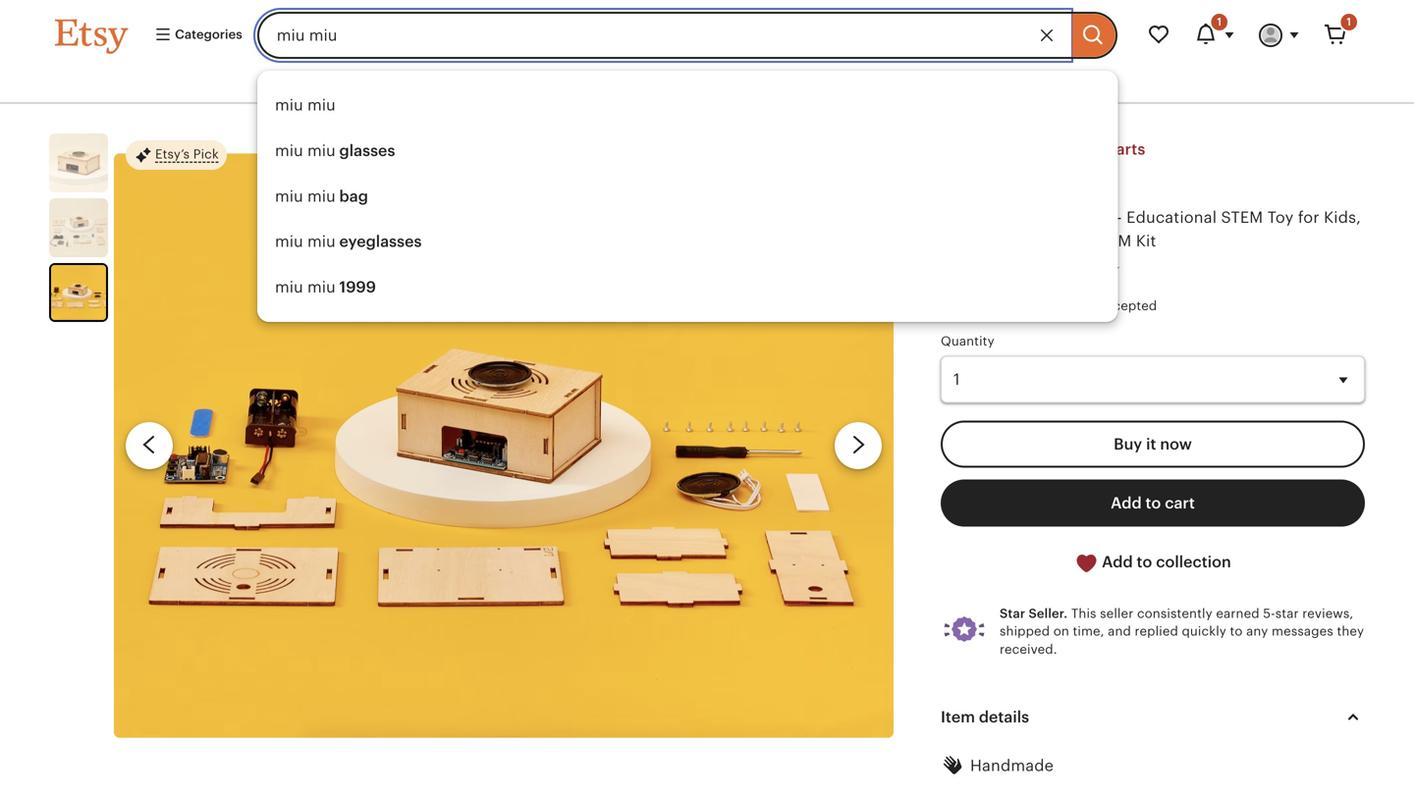 Task type: vqa. For each thing, say whether or not it's contained in the screenshot.
Credits
no



Task type: locate. For each thing, give the bounding box(es) containing it.
to
[[1146, 495, 1161, 513], [1137, 554, 1153, 571], [1230, 624, 1243, 639]]

left
[[995, 141, 1020, 158]]

only 3 left and in 20+ carts
[[941, 141, 1146, 158]]

add to cart
[[1111, 495, 1195, 513]]

miu miu bag
[[275, 187, 368, 205]]

recorder
[[1043, 209, 1113, 226]]

add left cart
[[1111, 495, 1142, 513]]

only
[[941, 141, 977, 158]]

and inside this seller consistently earned 5-star reviews, shipped on time, and replied quickly to any messages they received.
[[1108, 624, 1132, 639]]

0 horizontal spatial 1
[[1217, 16, 1222, 28]]

menu bar
[[55, 71, 1360, 104]]

now
[[1160, 436, 1192, 454]]

this
[[1072, 607, 1097, 621]]

list box
[[257, 71, 1118, 322]]

1 button
[[1183, 12, 1248, 59]]

1 vertical spatial stem
[[1090, 232, 1132, 250]]

kit down educational
[[1136, 232, 1157, 250]]

1 1 from the left
[[1217, 16, 1222, 28]]

kit right diy
[[971, 209, 991, 226]]

miu
[[275, 96, 303, 114], [307, 96, 335, 114], [275, 142, 303, 160], [307, 142, 335, 160], [275, 187, 303, 205], [307, 187, 335, 205], [275, 233, 303, 251], [307, 233, 335, 251], [275, 279, 303, 296], [307, 279, 335, 296]]

and down seller
[[1108, 624, 1132, 639]]

1 vertical spatial add
[[1102, 554, 1133, 571]]

stem down - on the right top of page
[[1090, 232, 1132, 250]]

educational
[[1127, 209, 1217, 226]]

1 link
[[1312, 12, 1360, 59]]

banner containing miu miu
[[20, 0, 1395, 322]]

kit
[[971, 209, 991, 226], [1136, 232, 1157, 250]]

seller
[[1100, 607, 1134, 621]]

shipped
[[1000, 624, 1050, 639]]

0 vertical spatial to
[[1146, 495, 1161, 513]]

toy
[[1268, 209, 1294, 226]]

and
[[1024, 141, 1053, 158], [1108, 624, 1132, 639]]

kids,
[[1324, 209, 1362, 226]]

to left cart
[[1146, 495, 1161, 513]]

in
[[1057, 141, 1071, 158]]

on
[[1054, 624, 1070, 639]]

20+
[[1075, 141, 1103, 158]]

add up seller
[[1102, 554, 1133, 571]]

2 vertical spatial to
[[1230, 624, 1243, 639]]

accepted
[[1099, 298, 1158, 313]]

1 vertical spatial to
[[1137, 554, 1153, 571]]

star
[[1000, 607, 1026, 621]]

bag
[[339, 187, 368, 205]]

it
[[1146, 436, 1157, 454]]

stem
[[1222, 209, 1264, 226], [1090, 232, 1132, 250]]

quantity
[[941, 334, 995, 349]]

messages
[[1272, 624, 1334, 639]]

list box containing miu miu
[[257, 71, 1118, 322]]

none search field containing miu miu
[[257, 12, 1118, 322]]

0 vertical spatial and
[[1024, 141, 1053, 158]]

quickly
[[1182, 624, 1227, 639]]

etsy's pick button
[[126, 140, 227, 171]]

to inside add to collection button
[[1137, 554, 1153, 571]]

1 horizontal spatial 1
[[1347, 16, 1352, 28]]

received.
[[1000, 642, 1058, 657]]

1999
[[339, 279, 376, 296]]

0 vertical spatial stem
[[1222, 209, 1264, 226]]

diy kit voice recorder educational stem toy for kids fun image 3 image
[[114, 153, 894, 738], [51, 265, 106, 320]]

0 vertical spatial add
[[1111, 495, 1142, 513]]

pick
[[193, 147, 219, 162]]

0 horizontal spatial stem
[[1090, 232, 1132, 250]]

1 vertical spatial kit
[[1136, 232, 1157, 250]]

add for add to collection
[[1102, 554, 1133, 571]]

and left in
[[1024, 141, 1053, 158]]

1 horizontal spatial stem
[[1222, 209, 1264, 226]]

etsy's pick
[[155, 147, 219, 162]]

to left collection
[[1137, 554, 1153, 571]]

1 inside dropdown button
[[1217, 16, 1222, 28]]

0 horizontal spatial kit
[[971, 209, 991, 226]]

None search field
[[257, 12, 1118, 322]]

banner
[[20, 0, 1395, 322]]

star
[[1276, 607, 1299, 621]]

to inside 'add to cart' button
[[1146, 495, 1161, 513]]

stem left toy
[[1222, 209, 1264, 226]]

1
[[1217, 16, 1222, 28], [1347, 16, 1352, 28]]

0 horizontal spatial and
[[1024, 141, 1053, 158]]

add for add to cart
[[1111, 495, 1142, 513]]

1 vertical spatial and
[[1108, 624, 1132, 639]]

add
[[1111, 495, 1142, 513], [1102, 554, 1133, 571]]

1 horizontal spatial kit
[[1136, 232, 1157, 250]]

details
[[979, 709, 1030, 727]]

star seller.
[[1000, 607, 1068, 621]]

voice
[[996, 209, 1038, 226]]

miu miu 1999
[[275, 279, 376, 296]]

1 horizontal spatial and
[[1108, 624, 1132, 639]]

to down earned
[[1230, 624, 1243, 639]]

exchanges
[[1028, 298, 1095, 313]]

earned
[[1216, 607, 1260, 621]]

buy it now button
[[941, 421, 1365, 468]]

carts
[[1107, 141, 1146, 158]]



Task type: describe. For each thing, give the bounding box(es) containing it.
categories button
[[139, 18, 251, 53]]

diy kit voice recorder educational stem toy for kids fun image 2 image
[[49, 199, 108, 258]]

none search field inside banner
[[257, 12, 1118, 322]]

item details
[[941, 709, 1030, 727]]

2 1 from the left
[[1347, 16, 1352, 28]]

any
[[1247, 624, 1269, 639]]

&
[[1016, 298, 1025, 313]]

for
[[1298, 209, 1320, 226]]

diy kit voice recorder educational stem toy for kids fun image 1 image
[[49, 134, 108, 193]]

this seller consistently earned 5-star reviews, shipped on time, and replied quickly to any messages they received.
[[1000, 607, 1365, 657]]

to for cart
[[1146, 495, 1161, 513]]

-
[[1117, 209, 1123, 226]]

consistently
[[1138, 607, 1213, 621]]

returns & exchanges accepted
[[965, 298, 1158, 313]]

add to collection
[[1099, 554, 1232, 571]]

buy it now
[[1114, 436, 1192, 454]]

replied
[[1135, 624, 1179, 639]]

handmade
[[971, 757, 1054, 775]]

diy kit voice recorder - educational stem toy for kids, fun science crafts stem kit
[[941, 209, 1362, 250]]

etsy's
[[155, 147, 190, 162]]

buy
[[1114, 436, 1143, 454]]

crafts
[[1039, 232, 1086, 250]]

1 horizontal spatial diy kit voice recorder educational stem toy for kids fun image 3 image
[[114, 153, 894, 738]]

fun
[[941, 232, 969, 250]]

miu miu
[[275, 96, 335, 114]]

diy
[[941, 209, 967, 226]]

collection
[[1156, 554, 1232, 571]]

item details button
[[923, 694, 1383, 741]]

returns
[[965, 298, 1012, 313]]

categories
[[172, 27, 242, 42]]

add to cart button
[[941, 480, 1365, 527]]

cart
[[1165, 495, 1195, 513]]

science
[[973, 232, 1035, 250]]

5-
[[1264, 607, 1276, 621]]

time,
[[1073, 624, 1105, 639]]

Search for anything text field
[[257, 12, 1070, 59]]

eyeglasses
[[339, 233, 422, 251]]

0 horizontal spatial diy kit voice recorder educational stem toy for kids fun image 3 image
[[51, 265, 106, 320]]

0 vertical spatial kit
[[971, 209, 991, 226]]

glasses
[[339, 142, 395, 160]]

miu miu eyeglasses
[[275, 233, 422, 251]]

seller.
[[1029, 607, 1068, 621]]

to for collection
[[1137, 554, 1153, 571]]

add to collection button
[[941, 539, 1365, 587]]

they
[[1337, 624, 1365, 639]]

3
[[981, 141, 991, 158]]

miu miu glasses
[[275, 142, 395, 160]]

reviews,
[[1303, 607, 1354, 621]]

to inside this seller consistently earned 5-star reviews, shipped on time, and replied quickly to any messages they received.
[[1230, 624, 1243, 639]]

item
[[941, 709, 975, 727]]



